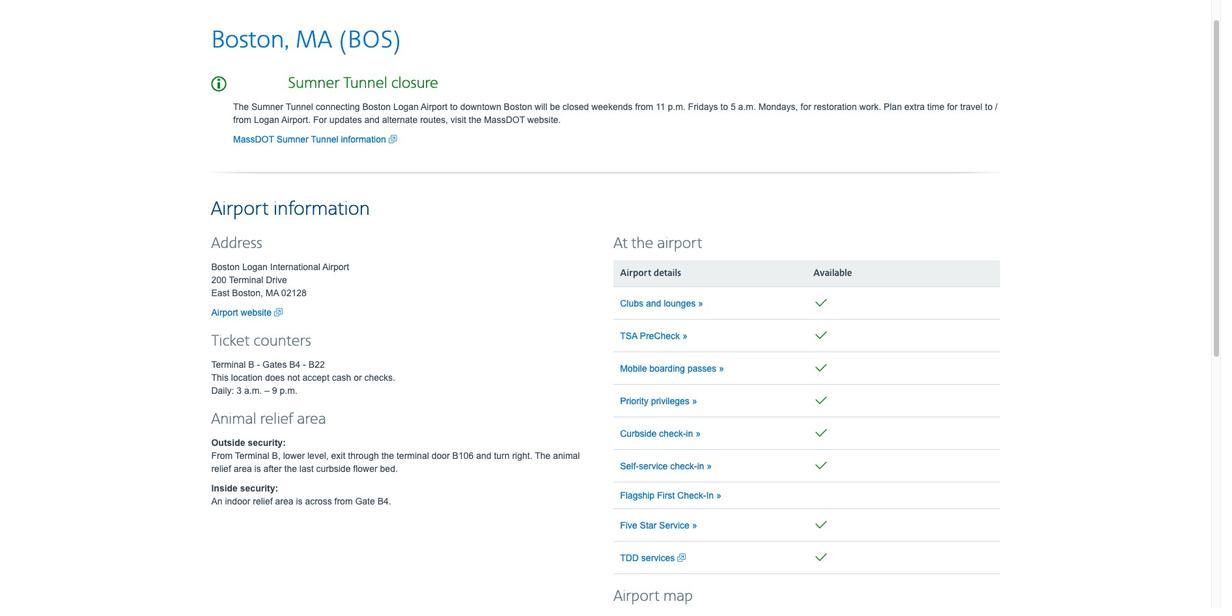 Task type: describe. For each thing, give the bounding box(es) containing it.
tsa
[[621, 331, 638, 341]]

terminal inside the outside security: from terminal b, lower level, exit through the terminal door b106 and turn right. the animal relief area is after the last curbside flower bed.
[[235, 451, 270, 461]]

0 vertical spatial ma
[[296, 25, 332, 55]]

sumner for massdot
[[277, 134, 309, 145]]

tsa precheck
[[621, 331, 683, 341]]

–
[[265, 386, 270, 396]]

the inside the sumner tunnel connecting boston logan airport to downtown boston will be closed weekends from 11 p.m. fridays to 5 a.m. mondays, for restoration work. plan extra time for travel to / from logan airport. for updates and alternate routes, visit the massdot website.
[[233, 102, 249, 112]]

bed.
[[380, 464, 398, 474]]

available
[[814, 268, 853, 280]]

ma inside boston logan international airport 200 terminal drive east boston,       ma       02128
[[266, 288, 279, 298]]

exit
[[331, 451, 346, 461]]

newpage image for address
[[274, 306, 283, 319]]

airport inside boston logan international airport 200 terminal drive east boston,       ma       02128
[[323, 262, 349, 272]]

website
[[241, 308, 272, 318]]

ticket
[[211, 332, 250, 351]]

details
[[654, 268, 682, 280]]

visit
[[451, 115, 467, 125]]

does
[[265, 373, 285, 383]]

will
[[535, 102, 548, 112]]

checks.
[[365, 373, 396, 383]]

inside
[[211, 484, 238, 494]]

the down lower
[[284, 464, 297, 474]]

mobile boarding passes available image
[[814, 359, 830, 378]]

boston, inside boston logan international airport 200 terminal drive east boston,       ma       02128
[[232, 288, 263, 298]]

2 horizontal spatial newpage image
[[678, 552, 686, 565]]

service
[[660, 520, 690, 531]]

closed
[[563, 102, 589, 112]]

(bos)
[[338, 25, 402, 55]]

gate
[[355, 497, 375, 507]]

mobile boarding passes link
[[621, 363, 725, 374]]

priority
[[621, 396, 649, 406]]

updates
[[330, 115, 362, 125]]

2 - from the left
[[303, 360, 306, 370]]

five
[[621, 520, 638, 531]]

0 horizontal spatial from
[[233, 115, 252, 125]]

logan inside boston logan international airport 200 terminal drive east boston,       ma       02128
[[242, 262, 268, 272]]

downtown
[[461, 102, 502, 112]]

1 vertical spatial and
[[646, 298, 662, 309]]

boston, ma (bos) main content
[[196, 25, 1001, 609]]

curbside check-in link
[[621, 429, 701, 439]]

gates
[[263, 360, 287, 370]]

self-
[[621, 461, 639, 472]]

2 for from the left
[[948, 102, 958, 112]]

0 horizontal spatial in
[[686, 429, 694, 439]]

five star service
[[621, 520, 693, 531]]

five star service available image down self-service check-in available icon
[[814, 516, 830, 535]]

self-service check-in available image
[[808, 450, 1001, 483]]

for
[[313, 115, 327, 125]]

0 vertical spatial check-
[[660, 429, 687, 439]]

1 vertical spatial information
[[274, 197, 370, 222]]

flagship first check-in
[[621, 491, 717, 501]]

animal
[[211, 411, 257, 429]]

1 - from the left
[[257, 360, 260, 370]]

five star service available image down self-service check-in available image
[[808, 509, 1001, 542]]

flower
[[353, 464, 378, 474]]

relief inside the outside security: from terminal b, lower level, exit through the terminal door b106 and turn right. the animal relief area is after the last curbside flower bed.
[[211, 464, 231, 474]]

3 to from the left
[[986, 102, 993, 112]]

0 vertical spatial tunnel
[[344, 74, 388, 93]]

02128
[[281, 288, 307, 298]]

time
[[928, 102, 945, 112]]

airport inside the sumner tunnel connecting boston logan airport to downtown boston will be closed weekends from 11 p.m. fridays to 5 a.m. mondays, for restoration work. plan extra time for travel to / from logan airport. for updates and alternate routes, visit the massdot website.
[[421, 102, 448, 112]]

animal relief area
[[211, 411, 326, 429]]

relief inside inside security: an indoor relief area is across from gate b4.
[[253, 497, 273, 507]]

is inside the outside security: from terminal b, lower level, exit through the terminal door b106 and turn right. the animal relief area is after the last curbside flower bed.
[[255, 464, 261, 474]]

0 vertical spatial relief
[[260, 411, 293, 429]]

location
[[231, 373, 263, 383]]

massdot sumner tunnel information
[[233, 134, 389, 145]]

east
[[211, 288, 230, 298]]

boarding
[[650, 363, 686, 374]]

11
[[656, 102, 666, 112]]

0 vertical spatial area
[[297, 411, 326, 429]]

self-service check-in link
[[621, 461, 712, 472]]

boston, ma (bos)
[[211, 25, 402, 55]]

a.m. inside the sumner tunnel connecting boston logan airport to downtown boston will be closed weekends from 11 p.m. fridays to 5 a.m. mondays, for restoration work. plan extra time for travel to / from logan airport. for updates and alternate routes, visit the massdot website.
[[739, 102, 757, 112]]

priority privileges
[[621, 396, 693, 406]]

sumner for the
[[252, 102, 284, 112]]

mobile
[[621, 363, 647, 374]]

airport website link
[[211, 306, 283, 319]]

200
[[211, 275, 227, 285]]

mobile boarding passes
[[621, 363, 719, 374]]

airport map
[[614, 588, 693, 607]]

airport for airport website
[[211, 308, 238, 318]]

tsa precheck link
[[621, 331, 688, 341]]

airport for airport details
[[621, 268, 652, 280]]

work.
[[860, 102, 882, 112]]

check-
[[678, 491, 707, 501]]

1 vertical spatial check-
[[671, 461, 698, 472]]

terminal inside boston logan international airport 200 terminal drive east boston,       ma       02128
[[229, 275, 264, 285]]

right.
[[513, 451, 533, 461]]

inside security: an indoor relief area is across from gate b4.
[[211, 484, 391, 507]]

privileges
[[651, 396, 690, 406]]

0 vertical spatial sumner
[[288, 74, 340, 93]]

outside
[[211, 438, 245, 448]]

priority privileges link
[[621, 396, 698, 406]]

connecting
[[316, 102, 360, 112]]

not
[[288, 373, 300, 383]]

self-service check-in
[[621, 461, 707, 472]]

curbside
[[621, 429, 657, 439]]

3
[[237, 386, 242, 396]]

routes,
[[420, 115, 448, 125]]

flagship first check-in not available element
[[808, 483, 1001, 509]]

0 vertical spatial logan
[[394, 102, 419, 112]]

0 vertical spatial information
[[341, 134, 386, 145]]

curbside check-in available image
[[814, 424, 830, 443]]

and inside the outside security: from terminal b, lower level, exit through the terminal door b106 and turn right. the animal relief area is after the last curbside flower bed.
[[477, 451, 492, 461]]

after
[[264, 464, 282, 474]]

flagship first check-in link
[[621, 491, 722, 501]]

1 vertical spatial massdot
[[233, 134, 274, 145]]



Task type: vqa. For each thing, say whether or not it's contained in the screenshot.
Passenger last name
no



Task type: locate. For each thing, give the bounding box(es) containing it.
clubs and lounges available image
[[808, 287, 1001, 320], [814, 294, 830, 313]]

airport right the international
[[323, 262, 349, 272]]

curbside
[[316, 464, 351, 474]]

1 horizontal spatial to
[[721, 102, 729, 112]]

in
[[707, 491, 714, 501]]

2 vertical spatial newpage image
[[678, 552, 686, 565]]

0 vertical spatial and
[[365, 115, 380, 125]]

relief right indoor
[[253, 497, 273, 507]]

1 horizontal spatial is
[[296, 497, 303, 507]]

0 horizontal spatial ma
[[266, 288, 279, 298]]

b22
[[309, 360, 325, 370]]

newpage image right the website
[[274, 306, 283, 319]]

0 vertical spatial security:
[[248, 438, 286, 448]]

be
[[550, 102, 560, 112]]

is left across
[[296, 497, 303, 507]]

closure
[[392, 74, 439, 93]]

mobile boarding passes available image
[[808, 352, 1001, 385]]

b106
[[453, 451, 474, 461]]

tdd services link
[[621, 552, 686, 565]]

2 vertical spatial and
[[477, 451, 492, 461]]

2 horizontal spatial and
[[646, 298, 662, 309]]

sumner up the connecting
[[288, 74, 340, 93]]

in up check-
[[698, 461, 705, 472]]

0 horizontal spatial newpage image
[[274, 306, 283, 319]]

boston up alternate
[[363, 102, 391, 112]]

travel
[[961, 102, 983, 112]]

2 vertical spatial from
[[335, 497, 353, 507]]

1 vertical spatial tunnel
[[286, 102, 313, 112]]

five star service link
[[621, 520, 698, 531]]

0 horizontal spatial for
[[801, 102, 812, 112]]

mondays,
[[759, 102, 799, 112]]

0 horizontal spatial is
[[255, 464, 261, 474]]

airport up clubs
[[621, 268, 652, 280]]

1 horizontal spatial from
[[335, 497, 353, 507]]

tunnel up the connecting
[[344, 74, 388, 93]]

0 vertical spatial from
[[636, 102, 654, 112]]

/
[[996, 102, 998, 112]]

1 horizontal spatial newpage image
[[389, 133, 397, 146]]

door
[[432, 451, 450, 461]]

restoration
[[814, 102, 857, 112]]

terminal up this
[[211, 360, 246, 370]]

to up visit
[[450, 102, 458, 112]]

boston logan international airport 200 terminal drive east boston,       ma       02128
[[211, 262, 349, 298]]

- right b
[[257, 360, 260, 370]]

p.m. inside the sumner tunnel connecting boston logan airport to downtown boston will be closed weekends from 11 p.m. fridays to 5 a.m. mondays, for restoration work. plan extra time for travel to / from logan airport. for updates and alternate routes, visit the massdot website.
[[668, 102, 686, 112]]

ma down drive
[[266, 288, 279, 298]]

2 vertical spatial relief
[[253, 497, 273, 507]]

and inside the sumner tunnel connecting boston logan airport to downtown boston will be closed weekends from 11 p.m. fridays to 5 a.m. mondays, for restoration work. plan extra time for travel to / from logan airport. for updates and alternate routes, visit the massdot website.
[[365, 115, 380, 125]]

1 vertical spatial area
[[234, 464, 252, 474]]

2 vertical spatial logan
[[242, 262, 268, 272]]

for right 'time' at the top right of the page
[[948, 102, 958, 112]]

service
[[639, 461, 668, 472]]

star
[[640, 520, 657, 531]]

five star service available image
[[808, 509, 1001, 542], [814, 516, 830, 535]]

airport up address on the top left
[[211, 197, 269, 222]]

massdot sumner tunnel information link
[[233, 133, 397, 146]]

flagship
[[621, 491, 655, 501]]

1 vertical spatial a.m.
[[244, 386, 262, 396]]

1 horizontal spatial the
[[535, 451, 551, 461]]

and left turn
[[477, 451, 492, 461]]

0 horizontal spatial a.m.
[[244, 386, 262, 396]]

0 horizontal spatial the
[[233, 102, 249, 112]]

security: for b,
[[248, 438, 286, 448]]

2 vertical spatial terminal
[[235, 451, 270, 461]]

logan left airport.
[[254, 115, 279, 125]]

to left /
[[986, 102, 993, 112]]

1 horizontal spatial in
[[698, 461, 705, 472]]

newpage image for sumner tunnel closure
[[389, 133, 397, 146]]

1 vertical spatial p.m.
[[280, 386, 298, 396]]

a.m. right '3'
[[244, 386, 262, 396]]

for
[[801, 102, 812, 112], [948, 102, 958, 112]]

from left "11"
[[636, 102, 654, 112]]

0 vertical spatial p.m.
[[668, 102, 686, 112]]

massdot inside the sumner tunnel connecting boston logan airport to downtown boston will be closed weekends from 11 p.m. fridays to 5 a.m. mondays, for restoration work. plan extra time for travel to / from logan airport. for updates and alternate routes, visit the massdot website.
[[484, 115, 525, 125]]

9
[[272, 386, 277, 396]]

through
[[348, 451, 379, 461]]

at the airport
[[614, 235, 703, 254]]

sumner tunnel closure
[[288, 74, 439, 93]]

first
[[658, 491, 675, 501]]

2 to from the left
[[721, 102, 729, 112]]

p.m. right "11"
[[668, 102, 686, 112]]

extra
[[905, 102, 925, 112]]

area inside inside security: an indoor relief area is across from gate b4.
[[275, 497, 294, 507]]

boston up 200 at the left of the page
[[211, 262, 240, 272]]

1 vertical spatial the
[[535, 451, 551, 461]]

1 vertical spatial in
[[698, 461, 705, 472]]

self-service check-in available image
[[814, 457, 830, 476]]

2 horizontal spatial boston
[[504, 102, 533, 112]]

check-
[[660, 429, 687, 439], [671, 461, 698, 472]]

curbside check-in available image
[[808, 417, 1001, 450]]

tunnel up airport.
[[286, 102, 313, 112]]

0 horizontal spatial and
[[365, 115, 380, 125]]

this
[[211, 373, 229, 383]]

tunnel for information
[[311, 134, 339, 145]]

0 vertical spatial a.m.
[[739, 102, 757, 112]]

1 vertical spatial ma
[[266, 288, 279, 298]]

the up bed.
[[382, 451, 394, 461]]

sumner
[[288, 74, 340, 93], [252, 102, 284, 112], [277, 134, 309, 145]]

tdd
[[621, 553, 639, 563]]

0 horizontal spatial boston
[[211, 262, 240, 272]]

area up inside
[[234, 464, 252, 474]]

lounges
[[664, 298, 696, 309]]

1 horizontal spatial a.m.
[[739, 102, 757, 112]]

1 vertical spatial newpage image
[[274, 306, 283, 319]]

from left airport.
[[233, 115, 252, 125]]

airport.
[[282, 115, 311, 125]]

0 vertical spatial the
[[233, 102, 249, 112]]

terminal inside terminal b - gates b4 - b22 this location does not accept cash or checks. daily: 3 a.m. – 9 p.m.
[[211, 360, 246, 370]]

the inside the sumner tunnel connecting boston logan airport to downtown boston will be closed weekends from 11 p.m. fridays to 5 a.m. mondays, for restoration work. plan extra time for travel to / from logan airport. for updates and alternate routes, visit the massdot website.
[[469, 115, 482, 125]]

security: for relief
[[240, 484, 278, 494]]

1 horizontal spatial boston
[[363, 102, 391, 112]]

an
[[211, 497, 223, 507]]

address
[[211, 235, 263, 254]]

website.
[[528, 115, 561, 125]]

terminal b - gates b4 - b22 this location does not accept cash or checks. daily: 3 a.m. – 9 p.m.
[[211, 360, 396, 396]]

relief
[[260, 411, 293, 429], [211, 464, 231, 474], [253, 497, 273, 507]]

from
[[211, 451, 233, 461]]

terminal left b,
[[235, 451, 270, 461]]

tdd services available image
[[808, 542, 1001, 574], [814, 549, 830, 568]]

logan up alternate
[[394, 102, 419, 112]]

precheck
[[640, 331, 680, 341]]

priority privileges available image
[[808, 385, 1001, 417], [814, 392, 830, 411]]

0 vertical spatial is
[[255, 464, 261, 474]]

sumner down airport.
[[277, 134, 309, 145]]

check- right service
[[671, 461, 698, 472]]

1 for from the left
[[801, 102, 812, 112]]

a.m.
[[739, 102, 757, 112], [244, 386, 262, 396]]

0 horizontal spatial -
[[257, 360, 260, 370]]

airport up routes, at the left of the page
[[421, 102, 448, 112]]

0 vertical spatial massdot
[[484, 115, 525, 125]]

1 vertical spatial from
[[233, 115, 252, 125]]

0 vertical spatial boston,
[[211, 25, 289, 55]]

relief down from
[[211, 464, 231, 474]]

2 horizontal spatial from
[[636, 102, 654, 112]]

airport for airport map
[[614, 588, 660, 607]]

massdot
[[484, 115, 525, 125], [233, 134, 274, 145]]

sumner up airport.
[[252, 102, 284, 112]]

0 horizontal spatial area
[[234, 464, 252, 474]]

newpage image down alternate
[[389, 133, 397, 146]]

tunnel inside the sumner tunnel connecting boston logan airport to downtown boston will be closed weekends from 11 p.m. fridays to 5 a.m. mondays, for restoration work. plan extra time for travel to / from logan airport. for updates and alternate routes, visit the massdot website.
[[286, 102, 313, 112]]

airport details
[[621, 268, 682, 280]]

clubs and lounges link
[[621, 298, 704, 309]]

tunnel for connecting
[[286, 102, 313, 112]]

is inside inside security: an indoor relief area is across from gate b4.
[[296, 497, 303, 507]]

0 vertical spatial newpage image
[[389, 133, 397, 146]]

and right updates
[[365, 115, 380, 125]]

1 horizontal spatial area
[[275, 497, 294, 507]]

area inside the outside security: from terminal b, lower level, exit through the terminal door b106 and turn right. the animal relief area is after the last curbside flower bed.
[[234, 464, 252, 474]]

sumner inside the sumner tunnel connecting boston logan airport to downtown boston will be closed weekends from 11 p.m. fridays to 5 a.m. mondays, for restoration work. plan extra time for travel to / from logan airport. for updates and alternate routes, visit the massdot website.
[[252, 102, 284, 112]]

tsa precheck available image
[[808, 320, 1001, 352], [814, 327, 830, 345]]

in down privileges
[[686, 429, 694, 439]]

the down downtown
[[469, 115, 482, 125]]

5
[[731, 102, 736, 112]]

1 vertical spatial boston,
[[232, 288, 263, 298]]

0 horizontal spatial p.m.
[[280, 386, 298, 396]]

check- down privileges
[[660, 429, 687, 439]]

0 vertical spatial in
[[686, 429, 694, 439]]

security: down after
[[240, 484, 278, 494]]

airport down east
[[211, 308, 238, 318]]

at
[[614, 235, 628, 254]]

to left 5
[[721, 102, 729, 112]]

area up level,
[[297, 411, 326, 429]]

indoor
[[225, 497, 251, 507]]

logan up drive
[[242, 262, 268, 272]]

1 horizontal spatial p.m.
[[668, 102, 686, 112]]

1 horizontal spatial and
[[477, 451, 492, 461]]

1 to from the left
[[450, 102, 458, 112]]

tdd services
[[621, 553, 678, 563]]

1 vertical spatial terminal
[[211, 360, 246, 370]]

ma
[[296, 25, 332, 55], [266, 288, 279, 298]]

p.m. right 9
[[280, 386, 298, 396]]

b4
[[290, 360, 301, 370]]

drive
[[266, 275, 287, 285]]

newpage image
[[389, 133, 397, 146], [274, 306, 283, 319], [678, 552, 686, 565]]

daily:
[[211, 386, 234, 396]]

terminal
[[397, 451, 429, 461]]

boston inside boston logan international airport 200 terminal drive east boston,       ma       02128
[[211, 262, 240, 272]]

2 horizontal spatial area
[[297, 411, 326, 429]]

b4.
[[378, 497, 391, 507]]

to
[[450, 102, 458, 112], [721, 102, 729, 112], [986, 102, 993, 112]]

a.m. right 5
[[739, 102, 757, 112]]

information up the international
[[274, 197, 370, 222]]

0 horizontal spatial massdot
[[233, 134, 274, 145]]

ma left (bos)
[[296, 25, 332, 55]]

information down updates
[[341, 134, 386, 145]]

newpage image right services
[[678, 552, 686, 565]]

2 vertical spatial sumner
[[277, 134, 309, 145]]

from inside inside security: an indoor relief area is across from gate b4.
[[335, 497, 353, 507]]

security:
[[248, 438, 286, 448], [240, 484, 278, 494]]

boston left 'will'
[[504, 102, 533, 112]]

clubs and lounges
[[621, 298, 699, 309]]

is left after
[[255, 464, 261, 474]]

airport website
[[211, 308, 274, 318]]

1 horizontal spatial -
[[303, 360, 306, 370]]

1 horizontal spatial ma
[[296, 25, 332, 55]]

1 vertical spatial security:
[[240, 484, 278, 494]]

a.m. inside terminal b - gates b4 - b22 this location does not accept cash or checks. daily: 3 a.m. – 9 p.m.
[[244, 386, 262, 396]]

the right at
[[632, 235, 654, 254]]

security: inside the outside security: from terminal b, lower level, exit through the terminal door b106 and turn right. the animal relief area is after the last curbside flower bed.
[[248, 438, 286, 448]]

1 horizontal spatial for
[[948, 102, 958, 112]]

2 horizontal spatial to
[[986, 102, 993, 112]]

level,
[[308, 451, 329, 461]]

is
[[255, 464, 261, 474], [296, 497, 303, 507]]

outside security: from terminal b, lower level, exit through the terminal door b106 and turn right. the animal relief area is after the last curbside flower bed.
[[211, 438, 580, 474]]

relief down 9
[[260, 411, 293, 429]]

airport down tdd
[[614, 588, 660, 607]]

across
[[305, 497, 332, 507]]

for right mondays,
[[801, 102, 812, 112]]

or
[[354, 373, 362, 383]]

1 horizontal spatial massdot
[[484, 115, 525, 125]]

airport for airport information
[[211, 197, 269, 222]]

security: inside inside security: an indoor relief area is across from gate b4.
[[240, 484, 278, 494]]

1 vertical spatial sumner
[[252, 102, 284, 112]]

2 vertical spatial area
[[275, 497, 294, 507]]

tunnel
[[344, 74, 388, 93], [286, 102, 313, 112], [311, 134, 339, 145]]

1 vertical spatial relief
[[211, 464, 231, 474]]

tunnel down the for
[[311, 134, 339, 145]]

0 vertical spatial terminal
[[229, 275, 264, 285]]

p.m. inside terminal b - gates b4 - b22 this location does not accept cash or checks. daily: 3 a.m. – 9 p.m.
[[280, 386, 298, 396]]

counters
[[254, 332, 311, 351]]

animal
[[553, 451, 580, 461]]

- right b4
[[303, 360, 306, 370]]

-
[[257, 360, 260, 370], [303, 360, 306, 370]]

security: up b,
[[248, 438, 286, 448]]

terminal right 200 at the left of the page
[[229, 275, 264, 285]]

the inside the outside security: from terminal b, lower level, exit through the terminal door b106 and turn right. the animal relief area is after the last curbside flower bed.
[[535, 451, 551, 461]]

services
[[642, 553, 675, 563]]

fridays
[[689, 102, 719, 112]]

cash
[[332, 373, 351, 383]]

1 vertical spatial logan
[[254, 115, 279, 125]]

alternate
[[382, 115, 418, 125]]

curbside check-in
[[621, 429, 696, 439]]

0 horizontal spatial to
[[450, 102, 458, 112]]

and
[[365, 115, 380, 125], [646, 298, 662, 309], [477, 451, 492, 461]]

plan
[[884, 102, 903, 112]]

from left gate
[[335, 497, 353, 507]]

1 vertical spatial is
[[296, 497, 303, 507]]

lower
[[283, 451, 305, 461]]

2 vertical spatial tunnel
[[311, 134, 339, 145]]

clubs
[[621, 298, 644, 309]]

and right clubs
[[646, 298, 662, 309]]

airport
[[658, 235, 703, 254]]

area left across
[[275, 497, 294, 507]]



